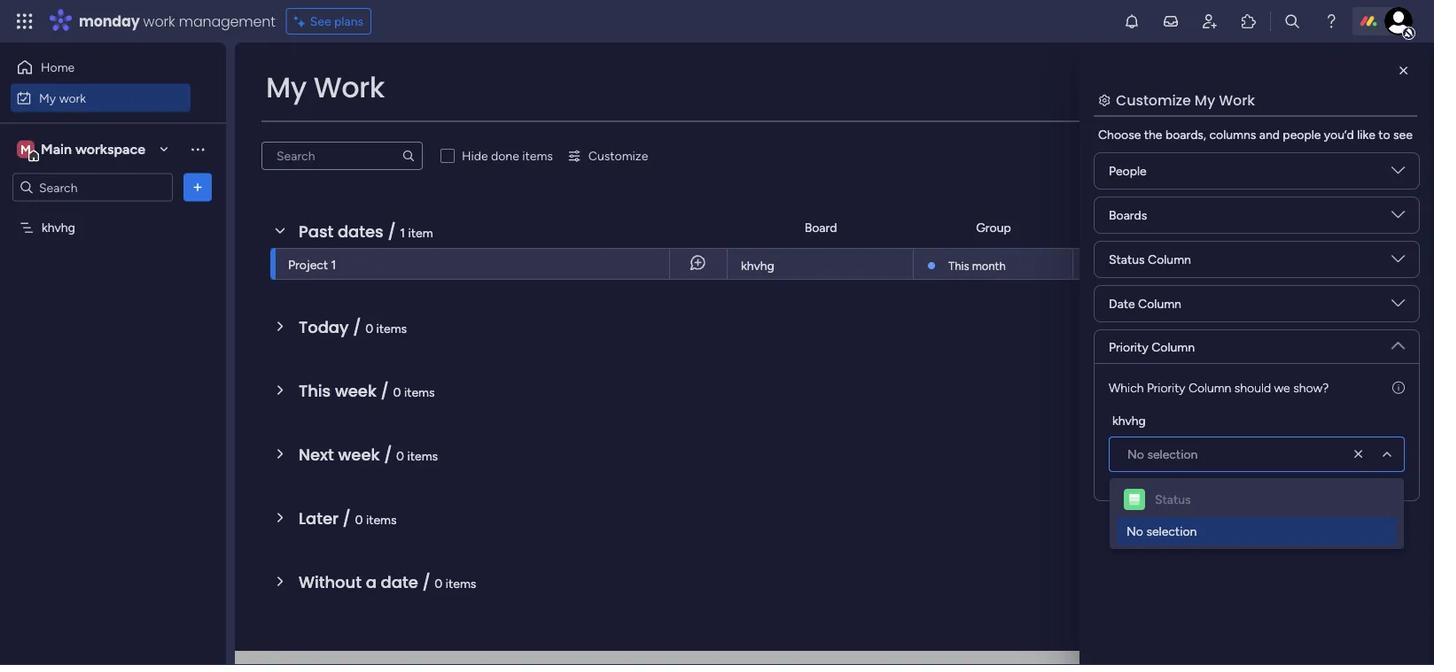 Task type: describe. For each thing, give the bounding box(es) containing it.
this week / 0 items
[[299, 380, 435, 402]]

main workspace
[[41, 141, 145, 158]]

monday
[[79, 11, 140, 31]]

0 vertical spatial priority
[[1109, 340, 1149, 355]]

date for date
[[1229, 220, 1255, 235]]

see
[[310, 14, 331, 29]]

to
[[1379, 127, 1391, 142]]

status column
[[1109, 252, 1191, 267]]

gary orlando image
[[1385, 7, 1413, 35]]

0 horizontal spatial status
[[1109, 252, 1145, 267]]

0 inside later / 0 items
[[355, 512, 363, 527]]

0 inside next week / 0 items
[[396, 449, 404, 464]]

this for week
[[299, 380, 331, 402]]

without
[[299, 571, 362, 594]]

column for status column
[[1148, 252, 1191, 267]]

month
[[972, 259, 1006, 273]]

project 1
[[288, 257, 336, 272]]

monday work management
[[79, 11, 275, 31]]

hide done items
[[462, 148, 553, 164]]

inbox image
[[1162, 12, 1180, 30]]

options image
[[189, 179, 207, 196]]

later / 0 items
[[299, 508, 397, 530]]

the
[[1144, 127, 1163, 142]]

columns
[[1210, 127, 1256, 142]]

/ left item
[[388, 220, 396, 243]]

column for date column
[[1138, 297, 1182, 312]]

khvhg list box
[[0, 209, 226, 482]]

customize button
[[560, 142, 655, 170]]

0 inside without a date / 0 items
[[435, 576, 443, 591]]

column left should
[[1189, 380, 1232, 395]]

next week / 0 items
[[299, 444, 438, 466]]

Search in workspace field
[[37, 177, 148, 198]]

items inside this week / 0 items
[[404, 385, 435, 400]]

1 inside past dates / 1 item
[[400, 225, 405, 240]]

you'd
[[1324, 127, 1354, 142]]

group
[[976, 220, 1011, 235]]

main
[[41, 141, 72, 158]]

search everything image
[[1284, 12, 1301, 30]]

work for monday
[[143, 11, 175, 31]]

no selection inside khvhg group
[[1128, 447, 1198, 462]]

customize my work
[[1116, 90, 1255, 110]]

workspace options image
[[189, 140, 207, 158]]

apps image
[[1240, 12, 1258, 30]]

0 inside today / 0 items
[[365, 321, 373, 336]]

1 vertical spatial no
[[1127, 524, 1144, 539]]

khvhg group
[[1109, 411, 1405, 472]]

main content containing past dates /
[[235, 43, 1434, 666]]

my work
[[266, 68, 385, 107]]

on
[[1378, 258, 1392, 273]]

v2 overdue deadline image
[[1186, 256, 1200, 273]]

this month
[[949, 259, 1006, 273]]

dapulse dropdown down arrow image for priority column
[[1392, 332, 1405, 352]]

search image
[[402, 149, 416, 163]]

no inside khvhg group
[[1128, 447, 1144, 462]]

see plans
[[310, 14, 364, 29]]

selection inside khvhg group
[[1147, 447, 1198, 462]]

board
[[805, 220, 837, 235]]

1 vertical spatial people
[[1108, 220, 1146, 235]]

home button
[[11, 53, 191, 82]]

today
[[299, 316, 349, 339]]

priority column
[[1109, 340, 1195, 355]]

khvhg link
[[738, 249, 902, 281]]

week for next
[[338, 444, 380, 466]]

customize for customize my work
[[1116, 90, 1191, 110]]

we
[[1274, 380, 1290, 395]]



Task type: vqa. For each thing, say whether or not it's contained in the screenshot.
Customize
yes



Task type: locate. For each thing, give the bounding box(es) containing it.
1 vertical spatial status
[[1109, 252, 1145, 267]]

past
[[299, 220, 334, 243]]

working on it
[[1329, 258, 1402, 273]]

later
[[299, 508, 339, 530]]

and
[[1259, 127, 1280, 142]]

today / 0 items
[[299, 316, 407, 339]]

working
[[1329, 258, 1375, 273]]

dapulse dropdown down arrow image right working
[[1392, 253, 1405, 273]]

v2 info image
[[1393, 379, 1405, 397]]

2 horizontal spatial status
[[1348, 220, 1384, 235]]

people down choose
[[1109, 164, 1147, 179]]

work for my
[[59, 90, 86, 105]]

a
[[366, 571, 377, 594]]

0 horizontal spatial my
[[39, 90, 56, 105]]

/ right today
[[353, 316, 361, 339]]

work inside my work button
[[59, 90, 86, 105]]

hide
[[462, 148, 488, 164]]

0 vertical spatial this
[[949, 259, 969, 273]]

1 vertical spatial 1
[[331, 257, 336, 272]]

1 horizontal spatial work
[[1219, 90, 1255, 110]]

items up this week / 0 items
[[376, 321, 407, 336]]

khvhg inside list box
[[42, 220, 75, 235]]

khvhg for khvhg link
[[741, 258, 775, 273]]

None search field
[[262, 142, 423, 170]]

1 horizontal spatial customize
[[1116, 90, 1191, 110]]

my for my work
[[266, 68, 307, 107]]

m
[[20, 142, 31, 157]]

1 vertical spatial this
[[299, 380, 331, 402]]

column down date column
[[1152, 340, 1195, 355]]

khvhg
[[42, 220, 75, 235], [741, 258, 775, 273], [1113, 413, 1146, 428]]

which
[[1109, 380, 1144, 395]]

0 vertical spatial date
[[1229, 220, 1255, 235]]

choose
[[1098, 127, 1141, 142]]

column for priority column
[[1152, 340, 1195, 355]]

0 horizontal spatial customize
[[589, 148, 648, 164]]

main content
[[235, 43, 1434, 666]]

1
[[400, 225, 405, 240], [331, 257, 336, 272]]

items up next week / 0 items
[[404, 385, 435, 400]]

invite members image
[[1201, 12, 1219, 30]]

/ down this week / 0 items
[[384, 444, 392, 466]]

1 horizontal spatial status
[[1155, 492, 1191, 508]]

1 vertical spatial priority
[[1147, 380, 1186, 395]]

customize for customize
[[589, 148, 648, 164]]

work down home
[[59, 90, 86, 105]]

items inside next week / 0 items
[[407, 449, 438, 464]]

project
[[288, 257, 328, 272]]

dapulse dropdown down arrow image for boards
[[1392, 208, 1405, 228]]

0 vertical spatial selection
[[1147, 447, 1198, 462]]

date column
[[1109, 297, 1182, 312]]

items right done
[[522, 148, 553, 164]]

4 dapulse dropdown down arrow image from the top
[[1392, 332, 1405, 352]]

see plans button
[[286, 8, 372, 35]]

1 horizontal spatial this
[[949, 259, 969, 273]]

3 dapulse dropdown down arrow image from the top
[[1392, 297, 1405, 317]]

0 horizontal spatial khvhg
[[42, 220, 75, 235]]

my inside button
[[39, 90, 56, 105]]

0 vertical spatial no
[[1128, 447, 1144, 462]]

1 vertical spatial work
[[59, 90, 86, 105]]

this
[[949, 259, 969, 273], [299, 380, 331, 402]]

week for this
[[335, 380, 377, 402]]

0 vertical spatial no selection
[[1128, 447, 1198, 462]]

date
[[1229, 220, 1255, 235], [1109, 297, 1135, 312]]

2 vertical spatial status
[[1155, 492, 1191, 508]]

this left month
[[949, 259, 969, 273]]

1 dapulse dropdown down arrow image from the top
[[1392, 208, 1405, 228]]

0 inside this week / 0 items
[[393, 385, 401, 400]]

0 vertical spatial status
[[1348, 220, 1384, 235]]

0 down this week / 0 items
[[396, 449, 404, 464]]

items down this week / 0 items
[[407, 449, 438, 464]]

Filter dashboard by text search field
[[262, 142, 423, 170]]

items inside without a date / 0 items
[[446, 576, 476, 591]]

0 horizontal spatial work
[[59, 90, 86, 105]]

my down home
[[39, 90, 56, 105]]

0 up next week / 0 items
[[393, 385, 401, 400]]

1 vertical spatial customize
[[589, 148, 648, 164]]

should
[[1235, 380, 1271, 395]]

1 horizontal spatial 1
[[400, 225, 405, 240]]

2 horizontal spatial khvhg
[[1113, 413, 1146, 428]]

people
[[1109, 164, 1147, 179], [1108, 220, 1146, 235]]

like
[[1357, 127, 1376, 142]]

/ up next week / 0 items
[[381, 380, 389, 402]]

items inside later / 0 items
[[366, 512, 397, 527]]

items right date
[[446, 576, 476, 591]]

my work
[[39, 90, 86, 105]]

0 vertical spatial 1
[[400, 225, 405, 240]]

dapulse dropdown down arrow image up v2 info icon
[[1392, 332, 1405, 352]]

see
[[1394, 127, 1413, 142]]

items inside today / 0 items
[[376, 321, 407, 336]]

my for my work
[[39, 90, 56, 105]]

my work button
[[11, 84, 191, 112]]

1 right project
[[331, 257, 336, 272]]

column up priority column
[[1138, 297, 1182, 312]]

1 vertical spatial week
[[338, 444, 380, 466]]

0 right date
[[435, 576, 443, 591]]

0 vertical spatial people
[[1109, 164, 1147, 179]]

work down plans
[[314, 68, 385, 107]]

0 vertical spatial work
[[143, 11, 175, 31]]

1 vertical spatial selection
[[1147, 524, 1197, 539]]

management
[[179, 11, 275, 31]]

workspace image
[[17, 140, 35, 159]]

khvhg heading
[[1113, 411, 1146, 430]]

this up the next
[[299, 380, 331, 402]]

0 right later
[[355, 512, 363, 527]]

home
[[41, 60, 75, 75]]

2 dapulse dropdown down arrow image from the top
[[1392, 253, 1405, 273]]

0 horizontal spatial this
[[299, 380, 331, 402]]

1 horizontal spatial my
[[266, 68, 307, 107]]

work
[[314, 68, 385, 107], [1219, 90, 1255, 110]]

0
[[365, 321, 373, 336], [393, 385, 401, 400], [396, 449, 404, 464], [355, 512, 363, 527], [435, 576, 443, 591]]

workspace selection element
[[17, 139, 148, 162]]

1 horizontal spatial date
[[1229, 220, 1255, 235]]

people
[[1283, 127, 1321, 142]]

1 vertical spatial date
[[1109, 297, 1135, 312]]

done
[[491, 148, 519, 164]]

0 vertical spatial khvhg
[[42, 220, 75, 235]]

0 horizontal spatial work
[[314, 68, 385, 107]]

priority
[[1109, 340, 1149, 355], [1147, 380, 1186, 395]]

0 vertical spatial week
[[335, 380, 377, 402]]

1 left item
[[400, 225, 405, 240]]

without a date / 0 items
[[299, 571, 476, 594]]

items
[[522, 148, 553, 164], [376, 321, 407, 336], [404, 385, 435, 400], [407, 449, 438, 464], [366, 512, 397, 527], [446, 576, 476, 591]]

priority up which
[[1109, 340, 1149, 355]]

1 horizontal spatial khvhg
[[741, 258, 775, 273]]

plans
[[334, 14, 364, 29]]

choose the boards, columns and people you'd like to see
[[1098, 127, 1413, 142]]

status
[[1348, 220, 1384, 235], [1109, 252, 1145, 267], [1155, 492, 1191, 508]]

work
[[143, 11, 175, 31], [59, 90, 86, 105]]

items right later
[[366, 512, 397, 527]]

this for month
[[949, 259, 969, 273]]

my up boards,
[[1195, 90, 1215, 110]]

dapulse dropdown down arrow image for status column
[[1392, 253, 1405, 273]]

selection
[[1147, 447, 1198, 462], [1147, 524, 1197, 539]]

my inside main content
[[1195, 90, 1215, 110]]

dapulse dropdown down arrow image down it at the top right of the page
[[1392, 297, 1405, 317]]

no
[[1128, 447, 1144, 462], [1127, 524, 1144, 539]]

2 vertical spatial khvhg
[[1113, 413, 1146, 428]]

column
[[1148, 252, 1191, 267], [1138, 297, 1182, 312], [1152, 340, 1195, 355], [1189, 380, 1232, 395]]

khvhg inside group
[[1113, 413, 1146, 428]]

2 horizontal spatial my
[[1195, 90, 1215, 110]]

date
[[381, 571, 418, 594]]

date for date column
[[1109, 297, 1135, 312]]

0 right today
[[365, 321, 373, 336]]

column up date column
[[1148, 252, 1191, 267]]

show?
[[1294, 380, 1329, 395]]

dapulse dropdown down arrow image
[[1392, 164, 1405, 184]]

0 horizontal spatial 1
[[331, 257, 336, 272]]

/ right later
[[343, 508, 351, 530]]

customize
[[1116, 90, 1191, 110], [589, 148, 648, 164]]

week down today / 0 items
[[335, 380, 377, 402]]

dapulse dropdown down arrow image down dapulse dropdown down arrow icon
[[1392, 208, 1405, 228]]

my
[[266, 68, 307, 107], [1195, 90, 1215, 110], [39, 90, 56, 105]]

item
[[408, 225, 433, 240]]

0 horizontal spatial date
[[1109, 297, 1135, 312]]

option
[[0, 212, 226, 215]]

1 vertical spatial no selection
[[1127, 524, 1197, 539]]

/
[[388, 220, 396, 243], [353, 316, 361, 339], [381, 380, 389, 402], [384, 444, 392, 466], [343, 508, 351, 530], [422, 571, 431, 594]]

dates
[[338, 220, 384, 243]]

which priority column should we show?
[[1109, 380, 1329, 395]]

notifications image
[[1123, 12, 1141, 30]]

work right monday
[[143, 11, 175, 31]]

it
[[1395, 258, 1402, 273]]

0 vertical spatial customize
[[1116, 90, 1191, 110]]

boards,
[[1166, 127, 1207, 142]]

khvhg for khvhg group
[[1113, 413, 1146, 428]]

boards
[[1109, 208, 1147, 223]]

help image
[[1323, 12, 1340, 30]]

priority right which
[[1147, 380, 1186, 395]]

next
[[299, 444, 334, 466]]

my down see plans button
[[266, 68, 307, 107]]

work inside main content
[[1219, 90, 1255, 110]]

past dates / 1 item
[[299, 220, 433, 243]]

no selection
[[1128, 447, 1198, 462], [1127, 524, 1197, 539]]

select product image
[[16, 12, 34, 30]]

workspace
[[75, 141, 145, 158]]

week right the next
[[338, 444, 380, 466]]

/ right date
[[422, 571, 431, 594]]

dapulse dropdown down arrow image for date column
[[1392, 297, 1405, 317]]

customize inside button
[[589, 148, 648, 164]]

week
[[335, 380, 377, 402], [338, 444, 380, 466]]

dapulse dropdown down arrow image
[[1392, 208, 1405, 228], [1392, 253, 1405, 273], [1392, 297, 1405, 317], [1392, 332, 1405, 352]]

1 vertical spatial khvhg
[[741, 258, 775, 273]]

work up columns
[[1219, 90, 1255, 110]]

1 horizontal spatial work
[[143, 11, 175, 31]]

people up status column
[[1108, 220, 1146, 235]]



